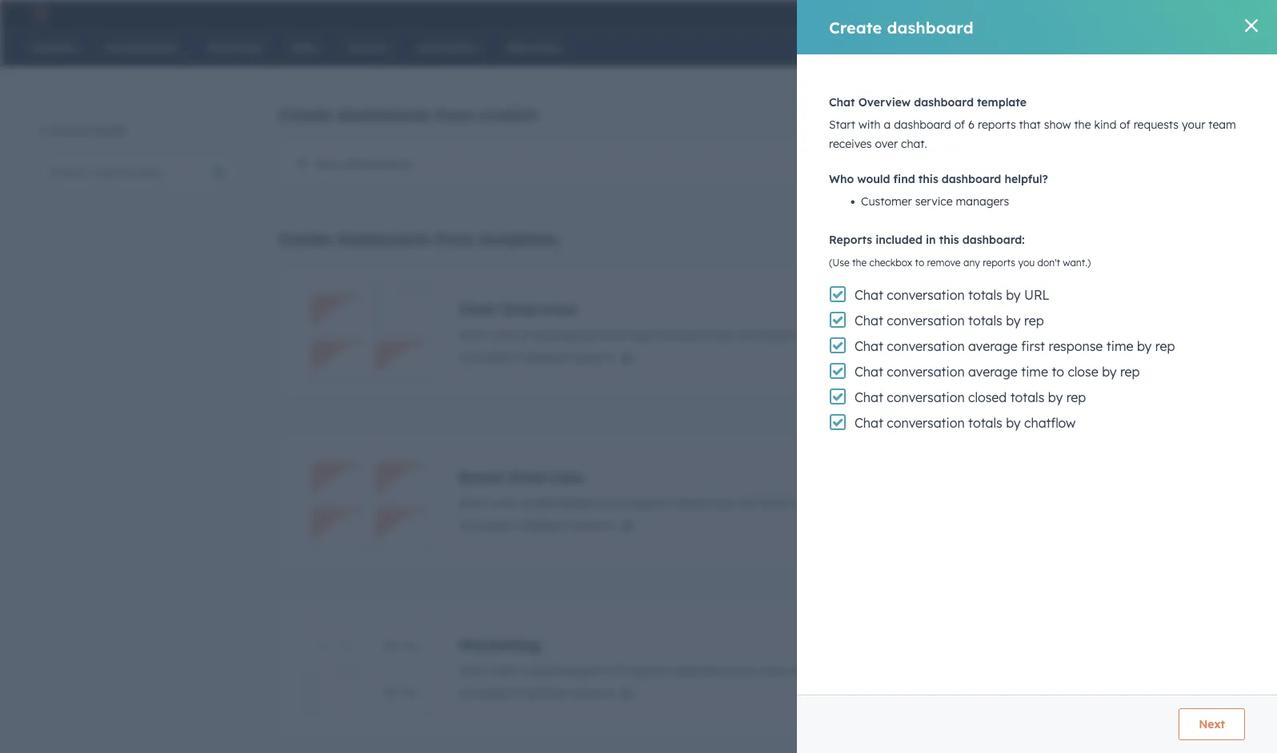 Task type: describe. For each thing, give the bounding box(es) containing it.
response
[[1049, 338, 1103, 354]]

chat overview dashboard template
[[829, 95, 1026, 109]]

by up chatflow
[[1048, 390, 1063, 406]]

0 vertical spatial time
[[1106, 338, 1133, 354]]

activity.
[[1110, 663, 1158, 679]]

remove
[[927, 257, 961, 269]]

team inside start with a dashboard of 6 reports that show the kind of requests your team receives over chat.
[[1208, 118, 1236, 132]]

dashboard inside email overview start with a dashboard of 6 reports that show the kind of requests your team receives over email.
[[533, 495, 598, 511]]

checkbox
[[869, 257, 912, 269]]

a inside the "chat overview start with a dashboard of 6 reports that show the kind of requests your team receives over chat."
[[521, 327, 529, 343]]

close image
[[1245, 19, 1258, 32]]

dashboard inside checkbox
[[345, 156, 411, 172]]

chat for chat conversation closed totals by rep
[[855, 390, 883, 406]]

chat conversation closed totals by rep
[[855, 390, 1086, 406]]

performance.
[[839, 663, 920, 679]]

email overview start with a dashboard of 6 reports that show the kind of requests your team receives over email.
[[458, 467, 1046, 511]]

show for email overview
[[704, 495, 735, 511]]

first
[[1021, 338, 1045, 354]]

2 14 from the left
[[77, 123, 89, 137]]

reports inside the "chat overview start with a dashboard of 6 reports that show the kind of requests your team receives over chat."
[[629, 327, 672, 343]]

default for email overview
[[524, 517, 567, 533]]

marketing start with a dashboard of 9 reports that focus on your website performance. also performance and contact activity.
[[458, 635, 1158, 679]]

that inside start with a dashboard of 6 reports that show the kind of requests your team receives over chat.
[[1019, 118, 1041, 132]]

includes for email
[[458, 517, 510, 533]]

settings link
[[1097, 0, 1130, 26]]

conversation for chat conversation average first response time by rep
[[887, 338, 965, 354]]

0 vertical spatial overview
[[858, 95, 911, 109]]

a inside start with a dashboard of 6 reports that show the kind of requests your team receives over chat.
[[884, 118, 891, 132]]

create for create dashboards from templates
[[278, 229, 332, 249]]

includes 9 default reports
[[458, 685, 614, 701]]

create dashboards from scratch
[[278, 105, 537, 125]]

next
[[1199, 718, 1225, 732]]

templates
[[479, 229, 558, 249]]

would
[[857, 172, 890, 186]]

included
[[876, 233, 922, 247]]

includes for chat
[[458, 349, 510, 365]]

chat. inside the "chat overview start with a dashboard of 6 reports that show the kind of requests your team receives over chat."
[[1010, 327, 1039, 343]]

next button
[[1179, 709, 1245, 741]]

a inside marketing start with a dashboard of 9 reports that focus on your website performance. also performance and contact activity.
[[521, 663, 529, 679]]

in
[[926, 233, 936, 247]]

dashboard inside start with a dashboard of 6 reports that show the kind of requests your team receives over chat.
[[894, 118, 951, 132]]

default for chat overview
[[524, 349, 567, 365]]

show for chat overview
[[704, 327, 735, 343]]

includes 6 default reports for email
[[458, 517, 614, 533]]

overview for chat overview
[[501, 299, 577, 319]]

1 14 from the left
[[48, 123, 60, 137]]

create for create dashboard
[[829, 17, 882, 37]]

none checkbox containing marketing
[[278, 598, 1203, 740]]

don't
[[1037, 257, 1060, 269]]

average for first
[[968, 338, 1018, 354]]

settings image
[[1106, 7, 1121, 22]]

1-14 of 14 results
[[38, 123, 127, 137]]

help button
[[1070, 0, 1097, 26]]

reports included in this dashboard:
[[829, 233, 1025, 247]]

conversation for chat conversation average time to close by rep
[[887, 364, 965, 380]]

your inside start with a dashboard of 6 reports that show the kind of requests your team receives over chat.
[[1182, 118, 1205, 132]]

who
[[829, 172, 854, 186]]

over for email overview
[[980, 495, 1006, 511]]

the inside the "chat overview start with a dashboard of 6 reports that show the kind of requests your team receives over chat."
[[739, 327, 758, 343]]

6 inside start with a dashboard of 6 reports that show the kind of requests your team receives over chat.
[[968, 118, 975, 132]]

any
[[963, 257, 980, 269]]

conversation for chat conversation totals by url
[[887, 287, 965, 303]]

kind for email overview
[[762, 495, 787, 511]]

search image
[[1240, 40, 1255, 54]]

a inside email overview start with a dashboard of 6 reports that show the kind of requests your team receives over email.
[[521, 495, 529, 511]]

marketplaces image
[[1046, 7, 1060, 22]]

chat for chat conversation totals by rep
[[855, 313, 883, 329]]

and
[[1034, 663, 1057, 679]]

chat for chat conversation totals by url
[[855, 287, 883, 303]]

results
[[92, 123, 127, 137]]

start with a dashboard of 6 reports that show the kind of requests your team receives over chat.
[[829, 118, 1236, 151]]

upgrade
[[946, 8, 991, 21]]

you
[[1018, 257, 1035, 269]]

that inside email overview start with a dashboard of 6 reports that show the kind of requests your team receives over email.
[[676, 495, 701, 511]]

hubspot link
[[19, 3, 60, 22]]

chat overview start with a dashboard of 6 reports that show the kind of requests your team receives over chat.
[[458, 299, 1039, 343]]

reports
[[829, 233, 872, 247]]

self
[[1185, 6, 1203, 19]]

with inside start with a dashboard of 6 reports that show the kind of requests your team receives over chat.
[[859, 118, 881, 132]]

over for chat overview
[[980, 327, 1006, 343]]

chat conversation totals by url
[[855, 287, 1050, 303]]

chat for chat overview start with a dashboard of 6 reports that show the kind of requests your team receives over chat.
[[458, 299, 496, 319]]

service
[[915, 194, 953, 208]]

chat for chat conversation average time to close by rep
[[855, 364, 883, 380]]

by down closed
[[1006, 415, 1021, 431]]

who would find this dashboard helpful?
[[829, 172, 1048, 186]]

receives for email overview
[[927, 495, 976, 511]]

ruby anderson image
[[1167, 6, 1182, 20]]

made
[[1206, 6, 1234, 19]]

kind for chat overview
[[762, 327, 787, 343]]

dashboard inside marketing start with a dashboard of 9 reports that focus on your website performance. also performance and contact activity.
[[533, 663, 598, 679]]

chat for chat overview dashboard template
[[829, 95, 855, 109]]



Task type: vqa. For each thing, say whether or not it's contained in the screenshot.


Task type: locate. For each thing, give the bounding box(es) containing it.
chat. down url
[[1010, 327, 1039, 343]]

1 vertical spatial overview
[[501, 299, 577, 319]]

help image
[[1076, 7, 1090, 22]]

dashboards up new dashboard
[[336, 105, 431, 125]]

requests inside start with a dashboard of 6 reports that show the kind of requests your team receives over chat.
[[1134, 118, 1179, 132]]

closed
[[968, 390, 1007, 406]]

team
[[1208, 118, 1236, 132], [892, 327, 924, 343], [892, 495, 924, 511]]

conversation for chat conversation totals by rep
[[887, 313, 965, 329]]

receives
[[829, 137, 872, 151], [927, 327, 976, 343], [927, 495, 976, 511]]

chat for chat conversation totals by chatflow
[[855, 415, 883, 431]]

the inside email overview start with a dashboard of 6 reports that show the kind of requests your team receives over email.
[[739, 495, 758, 511]]

totals up chat conversation average first response time by rep
[[968, 313, 1002, 329]]

6
[[968, 118, 975, 132], [618, 327, 625, 343], [513, 349, 521, 365], [618, 495, 625, 511], [513, 517, 521, 533]]

this right in
[[939, 233, 959, 247]]

1 vertical spatial 9
[[513, 685, 520, 701]]

0 horizontal spatial 9
[[513, 685, 520, 701]]

0 horizontal spatial 14
[[48, 123, 60, 137]]

totals up chatflow
[[1010, 390, 1044, 406]]

of
[[954, 118, 965, 132], [1120, 118, 1130, 132], [63, 123, 74, 137], [602, 327, 614, 343], [791, 327, 803, 343], [602, 495, 614, 511], [791, 495, 803, 511], [602, 663, 614, 679]]

show inside start with a dashboard of 6 reports that show the kind of requests your team receives over chat.
[[1044, 118, 1071, 132]]

this for dashboard
[[918, 172, 938, 186]]

from
[[436, 105, 474, 125], [436, 229, 474, 249]]

kind inside start with a dashboard of 6 reports that show the kind of requests your team receives over chat.
[[1094, 118, 1116, 132]]

this up service
[[918, 172, 938, 186]]

0 horizontal spatial time
[[1021, 364, 1048, 380]]

average up closed
[[968, 364, 1018, 380]]

2 vertical spatial create
[[278, 229, 332, 249]]

receives left email.
[[927, 495, 976, 511]]

overview inside the "chat overview start with a dashboard of 6 reports that show the kind of requests your team receives over chat."
[[501, 299, 577, 319]]

2 includes 6 default reports from the top
[[458, 517, 614, 533]]

totals down closed
[[968, 415, 1002, 431]]

new
[[314, 156, 341, 172]]

requests
[[1134, 118, 1179, 132], [807, 327, 858, 343], [807, 495, 858, 511]]

chat. inside start with a dashboard of 6 reports that show the kind of requests your team receives over chat.
[[901, 137, 927, 151]]

includes 6 default reports
[[458, 349, 614, 365], [458, 517, 614, 533]]

0 vertical spatial create
[[829, 17, 882, 37]]

New dashboard checkbox
[[278, 138, 1203, 190]]

default for marketing
[[524, 685, 567, 701]]

2 vertical spatial overview
[[509, 467, 585, 487]]

dashboard inside the "chat overview start with a dashboard of 6 reports that show the kind of requests your team receives over chat."
[[533, 327, 598, 343]]

start inside start with a dashboard of 6 reports that show the kind of requests your team receives over chat.
[[829, 118, 855, 132]]

overview down templates
[[501, 299, 577, 319]]

team for email overview
[[892, 495, 924, 511]]

the inside start with a dashboard of 6 reports that show the kind of requests your team receives over chat.
[[1074, 118, 1091, 132]]

this for dashboard:
[[939, 233, 959, 247]]

requests inside the "chat overview start with a dashboard of 6 reports that show the kind of requests your team receives over chat."
[[807, 327, 858, 343]]

from for scratch
[[436, 105, 474, 125]]

totals
[[968, 287, 1002, 303], [968, 313, 1002, 329], [1010, 390, 1044, 406], [968, 415, 1002, 431]]

over up chat conversation average time to close by rep at the right
[[980, 327, 1006, 343]]

managers
[[956, 194, 1009, 208]]

Search search field
[[38, 156, 238, 188]]

to down reports included in this dashboard:
[[915, 257, 924, 269]]

9 inside marketing start with a dashboard of 9 reports that focus on your website performance. also performance and contact activity.
[[618, 663, 625, 679]]

conversation for chat conversation closed totals by rep
[[887, 390, 965, 406]]

None checkbox
[[278, 598, 1203, 740]]

template
[[977, 95, 1026, 109]]

3 conversation from the top
[[887, 338, 965, 354]]

of inside marketing start with a dashboard of 9 reports that focus on your website performance. also performance and contact activity.
[[602, 663, 614, 679]]

dashboards for scratch
[[336, 105, 431, 125]]

want.)
[[1063, 257, 1091, 269]]

1 vertical spatial dashboards
[[336, 229, 431, 249]]

2 vertical spatial includes
[[458, 685, 510, 701]]

2 vertical spatial requests
[[807, 495, 858, 511]]

your
[[1182, 118, 1205, 132], [862, 327, 889, 343], [862, 495, 889, 511], [759, 663, 786, 679]]

url
[[1024, 287, 1050, 303]]

by right 'close'
[[1102, 364, 1117, 380]]

average for time
[[968, 364, 1018, 380]]

receives inside the "chat overview start with a dashboard of 6 reports that show the kind of requests your team receives over chat."
[[927, 327, 976, 343]]

2 conversation from the top
[[887, 313, 965, 329]]

(use
[[829, 257, 850, 269]]

chat inside the "chat overview start with a dashboard of 6 reports that show the kind of requests your team receives over chat."
[[458, 299, 496, 319]]

2 vertical spatial receives
[[927, 495, 976, 511]]

the
[[1074, 118, 1091, 132], [852, 257, 867, 269], [739, 327, 758, 343], [739, 495, 758, 511]]

your inside marketing start with a dashboard of 9 reports that focus on your website performance. also performance and contact activity.
[[759, 663, 786, 679]]

customer
[[861, 194, 912, 208]]

calling icon image
[[1011, 8, 1026, 22]]

create for create dashboards from scratch
[[278, 105, 332, 125]]

1 vertical spatial receives
[[927, 327, 976, 343]]

chat for chat conversation average first response time by rep
[[855, 338, 883, 354]]

overview inside email overview start with a dashboard of 6 reports that show the kind of requests your team receives over email.
[[509, 467, 585, 487]]

None checkbox
[[278, 262, 1203, 404], [278, 430, 1203, 572], [278, 262, 1203, 404], [278, 430, 1203, 572]]

includes 6 default reports for chat
[[458, 349, 614, 365]]

1 horizontal spatial 14
[[77, 123, 89, 137]]

reports inside start with a dashboard of 6 reports that show the kind of requests your team receives over chat.
[[978, 118, 1016, 132]]

performance
[[953, 663, 1030, 679]]

receives inside start with a dashboard of 6 reports that show the kind of requests your team receives over chat.
[[829, 137, 872, 151]]

1 horizontal spatial chat.
[[1010, 327, 1039, 343]]

3 includes from the top
[[458, 685, 510, 701]]

with inside the "chat overview start with a dashboard of 6 reports that show the kind of requests your team receives over chat."
[[492, 327, 518, 343]]

receives for chat overview
[[927, 327, 976, 343]]

0 vertical spatial receives
[[829, 137, 872, 151]]

customer service managers
[[861, 194, 1009, 208]]

dashboard
[[887, 17, 974, 37], [914, 95, 974, 109], [894, 118, 951, 132], [345, 156, 411, 172], [942, 172, 1001, 186], [533, 327, 598, 343], [533, 495, 598, 511], [533, 663, 598, 679]]

time right response
[[1106, 338, 1133, 354]]

1 vertical spatial default
[[524, 517, 567, 533]]

also
[[924, 663, 949, 679]]

conversation down the chat conversation closed totals by rep
[[887, 415, 965, 431]]

email
[[458, 467, 504, 487]]

5 conversation from the top
[[887, 390, 965, 406]]

new dashboard
[[314, 156, 411, 172]]

1 vertical spatial over
[[980, 327, 1006, 343]]

search button
[[1232, 34, 1263, 61]]

with
[[859, 118, 881, 132], [492, 327, 518, 343], [492, 495, 518, 511], [492, 663, 518, 679]]

0 horizontal spatial chat.
[[901, 137, 927, 151]]

(use the checkbox to remove any reports you don't want.)
[[829, 257, 1091, 269]]

0 vertical spatial includes 6 default reports
[[458, 349, 614, 365]]

create dashboard
[[829, 17, 974, 37]]

focus
[[704, 663, 737, 679]]

that inside marketing start with a dashboard of 9 reports that focus on your website performance. also performance and contact activity.
[[675, 663, 700, 679]]

includes for marketing
[[458, 685, 510, 701]]

9
[[618, 663, 625, 679], [513, 685, 520, 701]]

conversation down 'chat conversation totals by url'
[[887, 313, 965, 329]]

over inside email overview start with a dashboard of 6 reports that show the kind of requests your team receives over email.
[[980, 495, 1006, 511]]

0 vertical spatial default
[[524, 349, 567, 365]]

chat conversation totals by rep
[[855, 313, 1044, 329]]

reports inside marketing start with a dashboard of 9 reports that focus on your website performance. also performance and contact activity.
[[628, 663, 672, 679]]

0 vertical spatial kind
[[1094, 118, 1116, 132]]

receives down 'chat conversation totals by url'
[[927, 327, 976, 343]]

email.
[[1010, 495, 1046, 511]]

1 horizontal spatial to
[[1052, 364, 1064, 380]]

overview down create dashboard
[[858, 95, 911, 109]]

start inside the "chat overview start with a dashboard of 6 reports that show the kind of requests your team receives over chat."
[[458, 327, 489, 343]]

0 vertical spatial show
[[1044, 118, 1071, 132]]

4 conversation from the top
[[887, 364, 965, 380]]

0 vertical spatial 9
[[618, 663, 625, 679]]

with inside email overview start with a dashboard of 6 reports that show the kind of requests your team receives over email.
[[492, 495, 518, 511]]

chat conversation average time to close by rep
[[855, 364, 1140, 380]]

6 conversation from the top
[[887, 415, 965, 431]]

that inside the "chat overview start with a dashboard of 6 reports that show the kind of requests your team receives over chat."
[[676, 327, 701, 343]]

2 vertical spatial team
[[892, 495, 924, 511]]

self made button
[[1158, 0, 1258, 26]]

from left the scratch
[[436, 105, 474, 125]]

chatflow
[[1024, 415, 1076, 431]]

over up would
[[875, 137, 898, 151]]

Search HubSpot search field
[[1052, 34, 1248, 61]]

over inside the "chat overview start with a dashboard of 6 reports that show the kind of requests your team receives over chat."
[[980, 327, 1006, 343]]

over left email.
[[980, 495, 1006, 511]]

conversation
[[887, 287, 965, 303], [887, 313, 965, 329], [887, 338, 965, 354], [887, 364, 965, 380], [887, 390, 965, 406], [887, 415, 965, 431]]

6 inside the "chat overview start with a dashboard of 6 reports that show the kind of requests your team receives over chat."
[[618, 327, 625, 343]]

from left templates
[[436, 229, 474, 249]]

1 dashboards from the top
[[336, 105, 431, 125]]

self made
[[1185, 6, 1234, 19]]

contact
[[1061, 663, 1107, 679]]

dashboards down new dashboard
[[336, 229, 431, 249]]

0 vertical spatial over
[[875, 137, 898, 151]]

0 vertical spatial from
[[436, 105, 474, 125]]

requests inside email overview start with a dashboard of 6 reports that show the kind of requests your team receives over email.
[[807, 495, 858, 511]]

0 horizontal spatial this
[[918, 172, 938, 186]]

menu containing self made
[[919, 0, 1258, 32]]

0 vertical spatial average
[[968, 338, 1018, 354]]

kind inside email overview start with a dashboard of 6 reports that show the kind of requests your team receives over email.
[[762, 495, 787, 511]]

conversation for chat conversation totals by chatflow
[[887, 415, 965, 431]]

1 vertical spatial show
[[704, 327, 735, 343]]

totals for rep
[[968, 313, 1002, 329]]

website
[[789, 663, 835, 679]]

team inside the "chat overview start with a dashboard of 6 reports that show the kind of requests your team receives over chat."
[[892, 327, 924, 343]]

receives inside email overview start with a dashboard of 6 reports that show the kind of requests your team receives over email.
[[927, 495, 976, 511]]

1 vertical spatial kind
[[762, 327, 787, 343]]

1 vertical spatial create
[[278, 105, 332, 125]]

show inside email overview start with a dashboard of 6 reports that show the kind of requests your team receives over email.
[[704, 495, 735, 511]]

your inside the "chat overview start with a dashboard of 6 reports that show the kind of requests your team receives over chat."
[[862, 327, 889, 343]]

requests for email overview
[[807, 495, 858, 511]]

upgrade image
[[929, 7, 943, 22]]

menu
[[919, 0, 1258, 32]]

from for templates
[[436, 229, 474, 249]]

1 includes from the top
[[458, 349, 510, 365]]

overview right email
[[509, 467, 585, 487]]

dashboard:
[[962, 233, 1025, 247]]

1 horizontal spatial 9
[[618, 663, 625, 679]]

0 vertical spatial team
[[1208, 118, 1236, 132]]

a
[[884, 118, 891, 132], [521, 327, 529, 343], [521, 495, 529, 511], [521, 663, 529, 679]]

find
[[893, 172, 915, 186]]

marketing
[[458, 635, 540, 655]]

show
[[1044, 118, 1071, 132], [704, 327, 735, 343], [704, 495, 735, 511]]

2 average from the top
[[968, 364, 1018, 380]]

conversation up 'chat conversation totals by rep'
[[887, 287, 965, 303]]

start
[[829, 118, 855, 132], [458, 327, 489, 343], [458, 495, 489, 511], [458, 663, 489, 679]]

start inside email overview start with a dashboard of 6 reports that show the kind of requests your team receives over email.
[[458, 495, 489, 511]]

requests for chat overview
[[807, 327, 858, 343]]

2 dashboards from the top
[[336, 229, 431, 249]]

1 vertical spatial chat.
[[1010, 327, 1039, 343]]

your inside email overview start with a dashboard of 6 reports that show the kind of requests your team receives over email.
[[862, 495, 889, 511]]

this
[[918, 172, 938, 186], [939, 233, 959, 247]]

kind inside the "chat overview start with a dashboard of 6 reports that show the kind of requests your team receives over chat."
[[762, 327, 787, 343]]

0 vertical spatial chat.
[[901, 137, 927, 151]]

average up chat conversation average time to close by rep at the right
[[968, 338, 1018, 354]]

chat conversation totals by chatflow
[[855, 415, 1076, 431]]

by right response
[[1137, 338, 1152, 354]]

0 vertical spatial includes
[[458, 349, 510, 365]]

reports
[[978, 118, 1016, 132], [983, 257, 1015, 269], [629, 327, 672, 343], [571, 349, 614, 365], [629, 495, 672, 511], [571, 517, 614, 533], [628, 663, 672, 679], [570, 685, 614, 701]]

0 vertical spatial this
[[918, 172, 938, 186]]

hubspot image
[[29, 3, 48, 22]]

totals for url
[[968, 287, 1002, 303]]

conversation down 'chat conversation totals by rep'
[[887, 338, 965, 354]]

1 horizontal spatial this
[[939, 233, 959, 247]]

1-
[[38, 123, 48, 137]]

1 vertical spatial team
[[892, 327, 924, 343]]

show inside the "chat overview start with a dashboard of 6 reports that show the kind of requests your team receives over chat."
[[704, 327, 735, 343]]

team for chat overview
[[892, 327, 924, 343]]

totals down any
[[968, 287, 1002, 303]]

2 from from the top
[[436, 229, 474, 249]]

1 horizontal spatial time
[[1106, 338, 1133, 354]]

2 vertical spatial default
[[524, 685, 567, 701]]

chat conversation average first response time by rep
[[855, 338, 1175, 354]]

create dashboards from templates
[[278, 229, 558, 249]]

notifications button
[[1130, 0, 1158, 26]]

1 vertical spatial to
[[1052, 364, 1064, 380]]

that
[[1019, 118, 1041, 132], [676, 327, 701, 343], [676, 495, 701, 511], [675, 663, 700, 679]]

to left 'close'
[[1052, 364, 1064, 380]]

team inside email overview start with a dashboard of 6 reports that show the kind of requests your team receives over email.
[[892, 495, 924, 511]]

1 vertical spatial this
[[939, 233, 959, 247]]

overview
[[858, 95, 911, 109], [501, 299, 577, 319], [509, 467, 585, 487]]

helpful?
[[1005, 172, 1048, 186]]

marketplaces button
[[1036, 0, 1070, 26]]

0 vertical spatial dashboards
[[336, 105, 431, 125]]

2 vertical spatial over
[[980, 495, 1006, 511]]

chat
[[829, 95, 855, 109], [855, 287, 883, 303], [458, 299, 496, 319], [855, 313, 883, 329], [855, 338, 883, 354], [855, 364, 883, 380], [855, 390, 883, 406], [855, 415, 883, 431]]

by
[[1006, 287, 1021, 303], [1006, 313, 1021, 329], [1137, 338, 1152, 354], [1102, 364, 1117, 380], [1048, 390, 1063, 406], [1006, 415, 1021, 431]]

0 vertical spatial requests
[[1134, 118, 1179, 132]]

1 vertical spatial average
[[968, 364, 1018, 380]]

chat. up find
[[901, 137, 927, 151]]

2 vertical spatial kind
[[762, 495, 787, 511]]

dashboards for templates
[[336, 229, 431, 249]]

receives up who at right
[[829, 137, 872, 151]]

close
[[1068, 364, 1098, 380]]

1 vertical spatial includes 6 default reports
[[458, 517, 614, 533]]

over
[[875, 137, 898, 151], [980, 327, 1006, 343], [980, 495, 1006, 511]]

1 includes 6 default reports from the top
[[458, 349, 614, 365]]

by left url
[[1006, 287, 1021, 303]]

2 includes from the top
[[458, 517, 510, 533]]

1 from from the top
[[436, 105, 474, 125]]

1 vertical spatial time
[[1021, 364, 1048, 380]]

overview for email overview
[[509, 467, 585, 487]]

14
[[48, 123, 60, 137], [77, 123, 89, 137]]

0 horizontal spatial to
[[915, 257, 924, 269]]

1 vertical spatial from
[[436, 229, 474, 249]]

1 average from the top
[[968, 338, 1018, 354]]

calling icon button
[[1005, 2, 1032, 25]]

reports inside email overview start with a dashboard of 6 reports that show the kind of requests your team receives over email.
[[629, 495, 672, 511]]

on
[[740, 663, 755, 679]]

by up chat conversation average first response time by rep
[[1006, 313, 1021, 329]]

1 vertical spatial includes
[[458, 517, 510, 533]]

6 inside email overview start with a dashboard of 6 reports that show the kind of requests your team receives over email.
[[618, 495, 625, 511]]

start inside marketing start with a dashboard of 9 reports that focus on your website performance. also performance and contact activity.
[[458, 663, 489, 679]]

scratch
[[479, 105, 537, 125]]

over inside start with a dashboard of 6 reports that show the kind of requests your team receives over chat.
[[875, 137, 898, 151]]

2 vertical spatial show
[[704, 495, 735, 511]]

totals for chatflow
[[968, 415, 1002, 431]]

to
[[915, 257, 924, 269], [1052, 364, 1064, 380]]

kind
[[1094, 118, 1116, 132], [762, 327, 787, 343], [762, 495, 787, 511]]

0 vertical spatial to
[[915, 257, 924, 269]]

rep
[[1024, 313, 1044, 329], [1155, 338, 1175, 354], [1120, 364, 1140, 380], [1066, 390, 1086, 406]]

time down first
[[1021, 364, 1048, 380]]

notifications image
[[1137, 7, 1151, 22]]

conversation up chat conversation totals by chatflow
[[887, 390, 965, 406]]

dashboards
[[336, 105, 431, 125], [336, 229, 431, 249]]

create
[[829, 17, 882, 37], [278, 105, 332, 125], [278, 229, 332, 249]]

1 conversation from the top
[[887, 287, 965, 303]]

conversation up the chat conversation closed totals by rep
[[887, 364, 965, 380]]

1 vertical spatial requests
[[807, 327, 858, 343]]

with inside marketing start with a dashboard of 9 reports that focus on your website performance. also performance and contact activity.
[[492, 663, 518, 679]]



